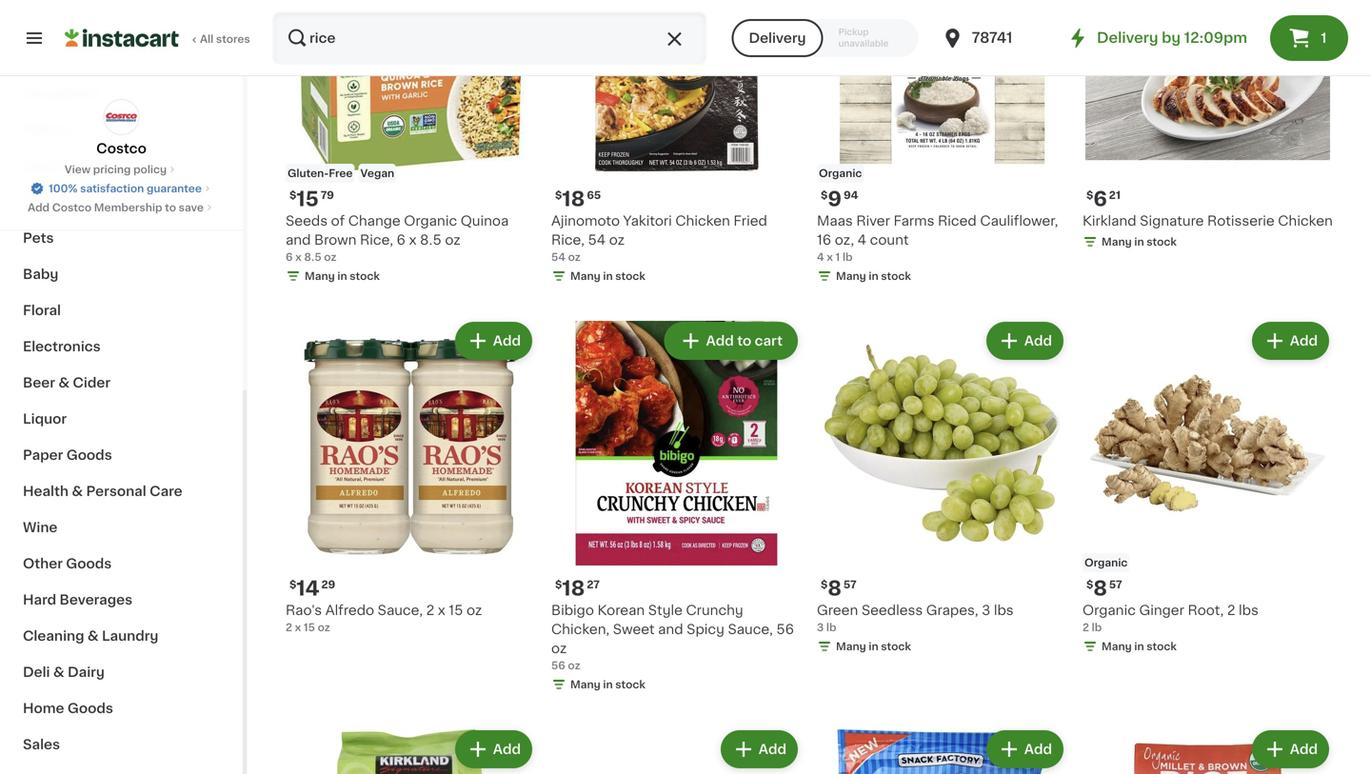 Task type: vqa. For each thing, say whether or not it's contained in the screenshot.
the rightmost Paper.
no



Task type: locate. For each thing, give the bounding box(es) containing it.
costco down 100%
[[52, 202, 92, 213]]

4 right oz,
[[858, 233, 867, 247]]

goods up health & personal care
[[66, 448, 112, 462]]

organic left ginger
[[1083, 604, 1136, 617]]

0 vertical spatial 8.5
[[420, 233, 442, 247]]

rice, down change
[[360, 233, 393, 247]]

3 right the grapes,
[[982, 604, 990, 617]]

1 vertical spatial 18
[[562, 578, 585, 598]]

0 vertical spatial costco
[[96, 142, 146, 155]]

0 vertical spatial 18
[[562, 189, 585, 209]]

& right beer
[[58, 376, 70, 389]]

lb inside green seedless grapes, 3 lbs 3 lb
[[826, 622, 836, 633]]

all stores
[[200, 34, 250, 44]]

organic ginger root, 2 lbs 2 lb
[[1083, 604, 1259, 633]]

6 down seeds
[[286, 252, 293, 262]]

in
[[1134, 237, 1144, 247], [337, 271, 347, 281], [603, 271, 613, 281], [869, 271, 878, 281], [869, 641, 878, 652], [1134, 641, 1144, 652], [603, 679, 613, 690]]

ajinomoto yakitori chicken fried rice, 54 oz 54 oz
[[551, 214, 767, 262]]

sauce, inside rao's alfredo sauce, 2 x 15 oz 2 x 15 oz
[[378, 604, 423, 617]]

liquor link
[[11, 401, 231, 437]]

0 vertical spatial 1
[[1321, 31, 1327, 45]]

1 vertical spatial 8.5
[[304, 252, 321, 262]]

candy
[[90, 195, 136, 209]]

delivery
[[1097, 31, 1158, 45], [749, 31, 806, 45]]

laundry
[[102, 629, 158, 643]]

delivery inside button
[[749, 31, 806, 45]]

1 horizontal spatial 1
[[1321, 31, 1327, 45]]

0 horizontal spatial to
[[165, 202, 176, 213]]

goods for other goods
[[66, 557, 112, 570]]

8.5
[[420, 233, 442, 247], [304, 252, 321, 262]]

to inside button
[[737, 334, 751, 347]]

home goods link
[[11, 690, 231, 726]]

wine
[[23, 521, 57, 534]]

meat
[[23, 159, 58, 172]]

goods down dairy
[[68, 702, 113, 715]]

view
[[65, 164, 91, 175]]

oz
[[445, 233, 460, 247], [609, 233, 625, 247], [324, 252, 337, 262], [568, 252, 581, 262], [466, 604, 482, 617], [318, 622, 330, 633], [551, 642, 567, 655], [568, 660, 580, 671]]

stock down the signature
[[1147, 237, 1177, 247]]

0 horizontal spatial lb
[[826, 622, 836, 633]]

all stores link
[[65, 11, 251, 65]]

electronics
[[23, 340, 101, 353]]

gluten-
[[288, 168, 329, 178]]

57 up organic ginger root, 2 lbs 2 lb
[[1109, 579, 1122, 590]]

1 horizontal spatial lbs
[[1239, 604, 1259, 617]]

many in stock for bibigo korean style crunchy chicken, sweet and spicy sauce, 56 oz
[[570, 679, 645, 690]]

costco up view pricing policy link
[[96, 142, 146, 155]]

home goods
[[23, 702, 113, 715]]

spicy
[[687, 623, 724, 636]]

6
[[1093, 189, 1107, 209], [397, 233, 406, 247], [286, 252, 293, 262]]

$ for maas river farms riced cauliflower, 16 oz, 4 count
[[821, 190, 828, 200]]

organic up organic ginger root, 2 lbs 2 lb
[[1084, 557, 1128, 568]]

6 left 21
[[1093, 189, 1107, 209]]

baby
[[23, 268, 58, 281]]

$ for seeds of change organic quinoa and brown rice, 6 x 8.5 oz
[[289, 190, 296, 200]]

many in stock down seedless
[[836, 641, 911, 652]]

stock for green seedless grapes, 3 lbs
[[881, 641, 911, 652]]

by
[[1162, 31, 1181, 45]]

& up 100%
[[61, 159, 72, 172]]

$ inside the $ 15 79
[[289, 190, 296, 200]]

instacart logo image
[[65, 27, 179, 50]]

delivery button
[[732, 19, 823, 57]]

57 for green
[[843, 579, 857, 590]]

and down style in the bottom left of the page
[[658, 623, 683, 636]]

many in stock for organic ginger root, 2 lbs
[[1102, 641, 1177, 652]]

$ inside $ 9 94
[[821, 190, 828, 200]]

many for ajinomoto yakitori chicken fried rice, 54 oz
[[570, 271, 600, 281]]

2 57 from the left
[[1109, 579, 1122, 590]]

lbs inside organic ginger root, 2 lbs 2 lb
[[1239, 604, 1259, 617]]

lb inside maas river farms riced cauliflower, 16 oz, 4 count 4 x 1 lb
[[843, 252, 853, 262]]

sauce,
[[378, 604, 423, 617], [728, 623, 773, 636]]

delivery for delivery by 12:09pm
[[1097, 31, 1158, 45]]

rao's
[[286, 604, 322, 617]]

0 horizontal spatial chicken
[[675, 214, 730, 227]]

56 right spicy
[[776, 623, 794, 636]]

goods for paper goods
[[66, 448, 112, 462]]

stock down green seedless grapes, 3 lbs 3 lb
[[881, 641, 911, 652]]

lbs right the grapes,
[[994, 604, 1014, 617]]

stock for ajinomoto yakitori chicken fried rice, 54 oz
[[615, 271, 645, 281]]

1 57 from the left
[[843, 579, 857, 590]]

in down chicken,
[[603, 679, 613, 690]]

many in stock inside product group
[[570, 679, 645, 690]]

snacks & candy link
[[11, 184, 231, 220]]

0 horizontal spatial 54
[[551, 252, 566, 262]]

0 horizontal spatial 57
[[843, 579, 857, 590]]

to down 'guarantee'
[[165, 202, 176, 213]]

stores
[[216, 34, 250, 44]]

x inside maas river farms riced cauliflower, 16 oz, 4 count 4 x 1 lb
[[827, 252, 833, 262]]

$ down the gluten-
[[289, 190, 296, 200]]

paper goods
[[23, 448, 112, 462]]

0 horizontal spatial 8
[[828, 578, 842, 598]]

lb for green
[[826, 622, 836, 633]]

rice, down ajinomoto
[[551, 233, 585, 247]]

kirkland
[[1083, 214, 1136, 227]]

& for health
[[72, 485, 83, 498]]

2 horizontal spatial 6
[[1093, 189, 1107, 209]]

$ inside $ 18 27
[[555, 579, 562, 590]]

4 down 16
[[817, 252, 824, 262]]

change
[[348, 214, 401, 227]]

snacks & candy
[[23, 195, 136, 209]]

seeds
[[286, 214, 328, 227]]

in for seeds of change organic quinoa and brown rice, 6 x 8.5 oz
[[337, 271, 347, 281]]

guarantee
[[147, 183, 202, 194]]

1 horizontal spatial sauce,
[[728, 623, 773, 636]]

sauce, down crunchy
[[728, 623, 773, 636]]

riced
[[938, 214, 977, 227]]

lb inside organic ginger root, 2 lbs 2 lb
[[1092, 622, 1102, 633]]

stock down sweet
[[615, 679, 645, 690]]

style
[[648, 604, 683, 617]]

many in stock for seeds of change organic quinoa and brown rice, 6 x 8.5 oz
[[305, 271, 380, 281]]

4
[[858, 233, 867, 247], [817, 252, 824, 262]]

15
[[296, 189, 319, 209], [449, 604, 463, 617], [304, 622, 315, 633]]

2 vertical spatial 6
[[286, 252, 293, 262]]

kirkland signature rotisserie chicken
[[1083, 214, 1333, 227]]

health & personal care link
[[11, 473, 231, 509]]

lbs for organic ginger root, 2 lbs
[[1239, 604, 1259, 617]]

& right 'deli'
[[53, 666, 64, 679]]

1 lbs from the left
[[994, 604, 1014, 617]]

organic left the quinoa
[[404, 214, 457, 227]]

policy
[[133, 164, 167, 175]]

0 horizontal spatial 3
[[817, 622, 824, 633]]

stock for organic ginger root, 2 lbs
[[1147, 641, 1177, 652]]

1 vertical spatial 4
[[817, 252, 824, 262]]

$ left '65'
[[555, 190, 562, 200]]

sweet
[[613, 623, 655, 636]]

0 horizontal spatial 1
[[836, 252, 840, 262]]

3 down green
[[817, 622, 824, 633]]

beer
[[23, 376, 55, 389]]

& down 100%
[[76, 195, 87, 209]]

ajinomoto
[[551, 214, 620, 227]]

2 horizontal spatial lb
[[1092, 622, 1102, 633]]

1 horizontal spatial $ 8 57
[[1086, 578, 1122, 598]]

1 horizontal spatial and
[[658, 623, 683, 636]]

many in stock down kirkland
[[1102, 237, 1177, 247]]

1 horizontal spatial 8.5
[[420, 233, 442, 247]]

rice, inside seeds of change organic quinoa and brown rice, 6 x 8.5 oz 6 x 8.5 oz
[[360, 233, 393, 247]]

stock inside product group
[[615, 679, 645, 690]]

many for seeds of change organic quinoa and brown rice, 6 x 8.5 oz
[[305, 271, 335, 281]]

$ up bibigo
[[555, 579, 562, 590]]

floral
[[23, 304, 61, 317]]

stock down ajinomoto yakitori chicken fried rice, 54 oz 54 oz
[[615, 271, 645, 281]]

0 vertical spatial sauce,
[[378, 604, 423, 617]]

1 horizontal spatial to
[[737, 334, 751, 347]]

wine link
[[11, 509, 231, 546]]

1 horizontal spatial 8
[[1093, 578, 1107, 598]]

pricing
[[93, 164, 131, 175]]

lb for organic
[[1092, 622, 1102, 633]]

many down ajinomoto
[[570, 271, 600, 281]]

$ 9 94
[[821, 189, 858, 209]]

many for bibigo korean style crunchy chicken, sweet and spicy sauce, 56 oz
[[570, 679, 600, 690]]

8 up green
[[828, 578, 842, 598]]

alfredo
[[325, 604, 374, 617]]

product group
[[286, 318, 536, 635], [551, 318, 802, 696], [817, 318, 1067, 658], [1083, 318, 1333, 658], [286, 726, 536, 774], [551, 726, 802, 774], [817, 726, 1067, 774], [1083, 726, 1333, 774]]

stock down organic ginger root, 2 lbs 2 lb
[[1147, 641, 1177, 652]]

1 horizontal spatial 6
[[397, 233, 406, 247]]

1 vertical spatial sauce,
[[728, 623, 773, 636]]

stock down the count
[[881, 271, 911, 281]]

0 horizontal spatial sauce,
[[378, 604, 423, 617]]

2 rice, from the left
[[551, 233, 585, 247]]

fried
[[734, 214, 767, 227]]

18 left '65'
[[562, 189, 585, 209]]

0 horizontal spatial $ 8 57
[[821, 578, 857, 598]]

$ up rao's
[[289, 579, 296, 590]]

many in stock down brown
[[305, 271, 380, 281]]

$ up green
[[821, 579, 828, 590]]

$ left 21
[[1086, 190, 1093, 200]]

1 horizontal spatial delivery
[[1097, 31, 1158, 45]]

health
[[23, 485, 69, 498]]

sauce, inside bibigo korean style crunchy chicken, sweet and spicy sauce, 56 oz 56 oz
[[728, 623, 773, 636]]

1 8 from the left
[[828, 578, 842, 598]]

& down the "beverages"
[[87, 629, 99, 643]]

green
[[817, 604, 858, 617]]

many down kirkland
[[1102, 237, 1132, 247]]

56 down chicken,
[[551, 660, 565, 671]]

0 vertical spatial 6
[[1093, 189, 1107, 209]]

8 up organic ginger root, 2 lbs 2 lb
[[1093, 578, 1107, 598]]

and inside seeds of change organic quinoa and brown rice, 6 x 8.5 oz 6 x 8.5 oz
[[286, 233, 311, 247]]

1 vertical spatial goods
[[66, 557, 112, 570]]

cleaning & laundry link
[[11, 618, 231, 654]]

0 vertical spatial and
[[286, 233, 311, 247]]

1 chicken from the left
[[675, 214, 730, 227]]

1 $ 8 57 from the left
[[821, 578, 857, 598]]

many down brown
[[305, 271, 335, 281]]

18 inside product group
[[562, 578, 585, 598]]

0 horizontal spatial delivery
[[749, 31, 806, 45]]

many for organic ginger root, 2 lbs
[[1102, 641, 1132, 652]]

0 horizontal spatial 8.5
[[304, 252, 321, 262]]

lbs right root,
[[1239, 604, 1259, 617]]

in for bibigo korean style crunchy chicken, sweet and spicy sauce, 56 oz
[[603, 679, 613, 690]]

2
[[426, 604, 434, 617], [1227, 604, 1235, 617], [286, 622, 292, 633], [1083, 622, 1089, 633]]

0 horizontal spatial rice,
[[360, 233, 393, 247]]

cauliflower,
[[980, 214, 1058, 227]]

goods up the "beverages"
[[66, 557, 112, 570]]

0 vertical spatial to
[[165, 202, 176, 213]]

1 vertical spatial costco
[[52, 202, 92, 213]]

1 horizontal spatial chicken
[[1278, 214, 1333, 227]]

many down organic ginger root, 2 lbs 2 lb
[[1102, 641, 1132, 652]]

free
[[329, 168, 353, 178]]

in inside product group
[[603, 679, 613, 690]]

9
[[828, 189, 842, 209]]

8 for green seedless grapes, 3 lbs
[[828, 578, 842, 598]]

membership
[[94, 202, 162, 213]]

18 for $ 18 27
[[562, 578, 585, 598]]

bibigo korean style crunchy chicken, sweet and spicy sauce, 56 oz 56 oz
[[551, 604, 794, 671]]

0 horizontal spatial 56
[[551, 660, 565, 671]]

$ inside $ 18 65
[[555, 190, 562, 200]]

stock down brown
[[350, 271, 380, 281]]

$ left 94
[[821, 190, 828, 200]]

$ for kirkland signature rotisserie chicken
[[1086, 190, 1093, 200]]

1 horizontal spatial costco
[[96, 142, 146, 155]]

$ up organic ginger root, 2 lbs 2 lb
[[1086, 579, 1093, 590]]

brown
[[314, 233, 357, 247]]

in down brown
[[337, 271, 347, 281]]

$ 8 57 up green
[[821, 578, 857, 598]]

1 vertical spatial 1
[[836, 252, 840, 262]]

meat & seafood link
[[11, 148, 231, 184]]

18 left "27"
[[562, 578, 585, 598]]

add inside add to cart button
[[706, 334, 734, 347]]

in down organic ginger root, 2 lbs 2 lb
[[1134, 641, 1144, 652]]

many down oz,
[[836, 271, 866, 281]]

2 vertical spatial goods
[[68, 702, 113, 715]]

organic inside organic ginger root, 2 lbs 2 lb
[[1083, 604, 1136, 617]]

1 rice, from the left
[[360, 233, 393, 247]]

0 horizontal spatial costco
[[52, 202, 92, 213]]

$ 8 57 for organic
[[1086, 578, 1122, 598]]

chicken left fried
[[675, 214, 730, 227]]

of
[[331, 214, 345, 227]]

1 horizontal spatial lb
[[843, 252, 853, 262]]

in for ajinomoto yakitori chicken fried rice, 54 oz
[[603, 271, 613, 281]]

hard
[[23, 593, 56, 607]]

cart
[[755, 334, 783, 347]]

many
[[1102, 237, 1132, 247], [305, 271, 335, 281], [570, 271, 600, 281], [836, 271, 866, 281], [836, 641, 866, 652], [1102, 641, 1132, 652], [570, 679, 600, 690]]

chicken right rotisserie on the right top of page
[[1278, 214, 1333, 227]]

cider
[[73, 376, 110, 389]]

1 horizontal spatial rice,
[[551, 233, 585, 247]]

and down seeds
[[286, 233, 311, 247]]

& inside "link"
[[87, 629, 99, 643]]

1 18 from the top
[[562, 189, 585, 209]]

0 vertical spatial goods
[[66, 448, 112, 462]]

seeds of change organic quinoa and brown rice, 6 x 8.5 oz 6 x 8.5 oz
[[286, 214, 509, 262]]

1 vertical spatial 56
[[551, 660, 565, 671]]

57
[[843, 579, 857, 590], [1109, 579, 1122, 590]]

many in stock down ajinomoto
[[570, 271, 645, 281]]

2 lbs from the left
[[1239, 604, 1259, 617]]

many down chicken,
[[570, 679, 600, 690]]

paper goods link
[[11, 437, 231, 473]]

lbs inside green seedless grapes, 3 lbs 3 lb
[[994, 604, 1014, 617]]

many in stock for green seedless grapes, 3 lbs
[[836, 641, 911, 652]]

in down ajinomoto
[[603, 271, 613, 281]]

56
[[776, 623, 794, 636], [551, 660, 565, 671]]

vegan
[[360, 168, 394, 178]]

1 vertical spatial and
[[658, 623, 683, 636]]

to
[[165, 202, 176, 213], [737, 334, 751, 347]]

sauce, right alfredo
[[378, 604, 423, 617]]

0 vertical spatial 54
[[588, 233, 606, 247]]

57 up green
[[843, 579, 857, 590]]

2 8 from the left
[[1093, 578, 1107, 598]]

many in stock down organic ginger root, 2 lbs 2 lb
[[1102, 641, 1177, 652]]

maas
[[817, 214, 853, 227]]

1 vertical spatial to
[[737, 334, 751, 347]]

snacks
[[23, 195, 73, 209]]

None search field
[[272, 11, 707, 65]]

6 down change
[[397, 233, 406, 247]]

many in stock down the count
[[836, 271, 911, 281]]

sales
[[23, 738, 60, 751]]

$ inside $ 14 29
[[289, 579, 296, 590]]

1 horizontal spatial 4
[[858, 233, 867, 247]]

0 vertical spatial 4
[[858, 233, 867, 247]]

add to cart button
[[666, 324, 796, 358]]

add button inside product group
[[457, 324, 530, 358]]

0 horizontal spatial lbs
[[994, 604, 1014, 617]]

& right health
[[72, 485, 83, 498]]

1 horizontal spatial 56
[[776, 623, 794, 636]]

0 vertical spatial 3
[[982, 604, 990, 617]]

in down seedless
[[869, 641, 878, 652]]

many in stock down sweet
[[570, 679, 645, 690]]

$ for organic ginger root, 2 lbs
[[1086, 579, 1093, 590]]

100% satisfaction guarantee
[[49, 183, 202, 194]]

$ 8 57 up organic ginger root, 2 lbs 2 lb
[[1086, 578, 1122, 598]]

grapes,
[[926, 604, 978, 617]]

chicken inside ajinomoto yakitori chicken fried rice, 54 oz 54 oz
[[675, 214, 730, 227]]

$ for rao's alfredo sauce, 2 x 15 oz
[[289, 579, 296, 590]]

in down the count
[[869, 271, 878, 281]]

to left "cart"
[[737, 334, 751, 347]]

1 button
[[1270, 15, 1348, 61]]

many down green
[[836, 641, 866, 652]]

2 18 from the top
[[562, 578, 585, 598]]

18 for $ 18 65
[[562, 189, 585, 209]]

$ inside $ 6 21
[[1086, 190, 1093, 200]]

2 $ 8 57 from the left
[[1086, 578, 1122, 598]]

1 horizontal spatial 57
[[1109, 579, 1122, 590]]

0 horizontal spatial and
[[286, 233, 311, 247]]



Task type: describe. For each thing, give the bounding box(es) containing it.
yakitori
[[623, 214, 672, 227]]

other
[[23, 557, 63, 570]]

1 inside button
[[1321, 31, 1327, 45]]

$ 18 27
[[555, 578, 600, 598]]

$ for bibigo korean style crunchy chicken, sweet and spicy sauce, 56 oz
[[555, 579, 562, 590]]

electronics link
[[11, 328, 231, 365]]

organic up 94
[[819, 168, 862, 178]]

many in stock for ajinomoto yakitori chicken fried rice, 54 oz
[[570, 271, 645, 281]]

1 horizontal spatial 54
[[588, 233, 606, 247]]

deli
[[23, 666, 50, 679]]

1 vertical spatial 6
[[397, 233, 406, 247]]

delivery for delivery
[[749, 31, 806, 45]]

goods for home goods
[[68, 702, 113, 715]]

other goods
[[23, 557, 112, 570]]

1 vertical spatial 54
[[551, 252, 566, 262]]

oz,
[[835, 233, 854, 247]]

add costco membership to save link
[[28, 200, 215, 215]]

1 horizontal spatial 3
[[982, 604, 990, 617]]

home
[[23, 702, 64, 715]]

1 inside maas river farms riced cauliflower, 16 oz, 4 count 4 x 1 lb
[[836, 252, 840, 262]]

$ 18 65
[[555, 189, 601, 209]]

product group containing 18
[[551, 318, 802, 696]]

korean
[[597, 604, 645, 617]]

& for snacks
[[76, 195, 87, 209]]

1 vertical spatial 15
[[449, 604, 463, 617]]

add to cart
[[706, 334, 783, 347]]

78741 button
[[941, 11, 1056, 65]]

organic inside seeds of change organic quinoa and brown rice, 6 x 8.5 oz 6 x 8.5 oz
[[404, 214, 457, 227]]

78741
[[972, 31, 1013, 45]]

$ 6 21
[[1086, 189, 1121, 209]]

meat & seafood
[[23, 159, 133, 172]]

12:09pm
[[1184, 31, 1247, 45]]

in for maas river farms riced cauliflower, 16 oz, 4 count
[[869, 271, 878, 281]]

lbs for green seedless grapes, 3 lbs
[[994, 604, 1014, 617]]

satisfaction
[[80, 183, 144, 194]]

65
[[587, 190, 601, 200]]

save
[[179, 202, 204, 213]]

beer & cider link
[[11, 365, 231, 401]]

rotisserie
[[1207, 214, 1275, 227]]

seedless
[[862, 604, 923, 617]]

$ for ajinomoto yakitori chicken fried rice, 54 oz
[[555, 190, 562, 200]]

beverages
[[60, 593, 132, 607]]

16
[[817, 233, 831, 247]]

21
[[1109, 190, 1121, 200]]

2 chicken from the left
[[1278, 214, 1333, 227]]

view pricing policy
[[65, 164, 167, 175]]

green seedless grapes, 3 lbs 3 lb
[[817, 604, 1014, 633]]

in down kirkland
[[1134, 237, 1144, 247]]

many for green seedless grapes, 3 lbs
[[836, 641, 866, 652]]

farms
[[894, 214, 935, 227]]

stock for maas river farms riced cauliflower, 16 oz, 4 count
[[881, 271, 911, 281]]

add costco membership to save
[[28, 202, 204, 213]]

service type group
[[732, 19, 918, 57]]

14
[[296, 578, 319, 598]]

& for cleaning
[[87, 629, 99, 643]]

57 for organic
[[1109, 579, 1122, 590]]

8 for organic ginger root, 2 lbs
[[1093, 578, 1107, 598]]

in for organic ginger root, 2 lbs
[[1134, 641, 1144, 652]]

many in stock for maas river farms riced cauliflower, 16 oz, 4 count
[[836, 271, 911, 281]]

79
[[321, 190, 334, 200]]

liquor
[[23, 412, 67, 426]]

& for meat
[[61, 159, 72, 172]]

rice, inside ajinomoto yakitori chicken fried rice, 54 oz 54 oz
[[551, 233, 585, 247]]

maas river farms riced cauliflower, 16 oz, 4 count 4 x 1 lb
[[817, 214, 1058, 262]]

add inside the add costco membership to save link
[[28, 202, 50, 213]]

health & personal care
[[23, 485, 182, 498]]

gluten-free vegan
[[288, 168, 394, 178]]

stock for seeds of change organic quinoa and brown rice, 6 x 8.5 oz
[[350, 271, 380, 281]]

household
[[23, 87, 98, 100]]

hard beverages link
[[11, 582, 231, 618]]

2 vertical spatial 15
[[304, 622, 315, 633]]

1 vertical spatial 3
[[817, 622, 824, 633]]

stock for bibigo korean style crunchy chicken, sweet and spicy sauce, 56 oz
[[615, 679, 645, 690]]

94
[[844, 190, 858, 200]]

in for green seedless grapes, 3 lbs
[[869, 641, 878, 652]]

& for beer
[[58, 376, 70, 389]]

cleaning & laundry
[[23, 629, 158, 643]]

personal
[[86, 485, 146, 498]]

& for deli
[[53, 666, 64, 679]]

pets
[[23, 231, 54, 245]]

delivery by 12:09pm link
[[1066, 27, 1247, 50]]

many for maas river farms riced cauliflower, 16 oz, 4 count
[[836, 271, 866, 281]]

0 vertical spatial 56
[[776, 623, 794, 636]]

household link
[[11, 75, 231, 111]]

delivery by 12:09pm
[[1097, 31, 1247, 45]]

river
[[856, 214, 890, 227]]

bakery
[[23, 123, 71, 136]]

pets link
[[11, 220, 231, 256]]

and inside bibigo korean style crunchy chicken, sweet and spicy sauce, 56 oz 56 oz
[[658, 623, 683, 636]]

$ for green seedless grapes, 3 lbs
[[821, 579, 828, 590]]

0 horizontal spatial 6
[[286, 252, 293, 262]]

product group containing 14
[[286, 318, 536, 635]]

costco link
[[96, 99, 146, 158]]

$ 8 57 for green
[[821, 578, 857, 598]]

all
[[200, 34, 214, 44]]

0 vertical spatial 15
[[296, 189, 319, 209]]

beer & cider
[[23, 376, 110, 389]]

chicken,
[[551, 623, 610, 636]]

root,
[[1188, 604, 1224, 617]]

view pricing policy link
[[65, 162, 178, 177]]

care
[[150, 485, 182, 498]]

0 horizontal spatial 4
[[817, 252, 824, 262]]

27
[[587, 579, 600, 590]]

rao's alfredo sauce, 2 x 15 oz 2 x 15 oz
[[286, 604, 482, 633]]

signature
[[1140, 214, 1204, 227]]

crunchy
[[686, 604, 743, 617]]

Search field
[[274, 13, 705, 63]]

hard beverages
[[23, 593, 132, 607]]

100% satisfaction guarantee button
[[30, 177, 213, 196]]

cleaning
[[23, 629, 84, 643]]

dairy
[[68, 666, 105, 679]]

100%
[[49, 183, 78, 194]]

quinoa
[[461, 214, 509, 227]]

costco logo image
[[103, 99, 139, 135]]

paper
[[23, 448, 63, 462]]



